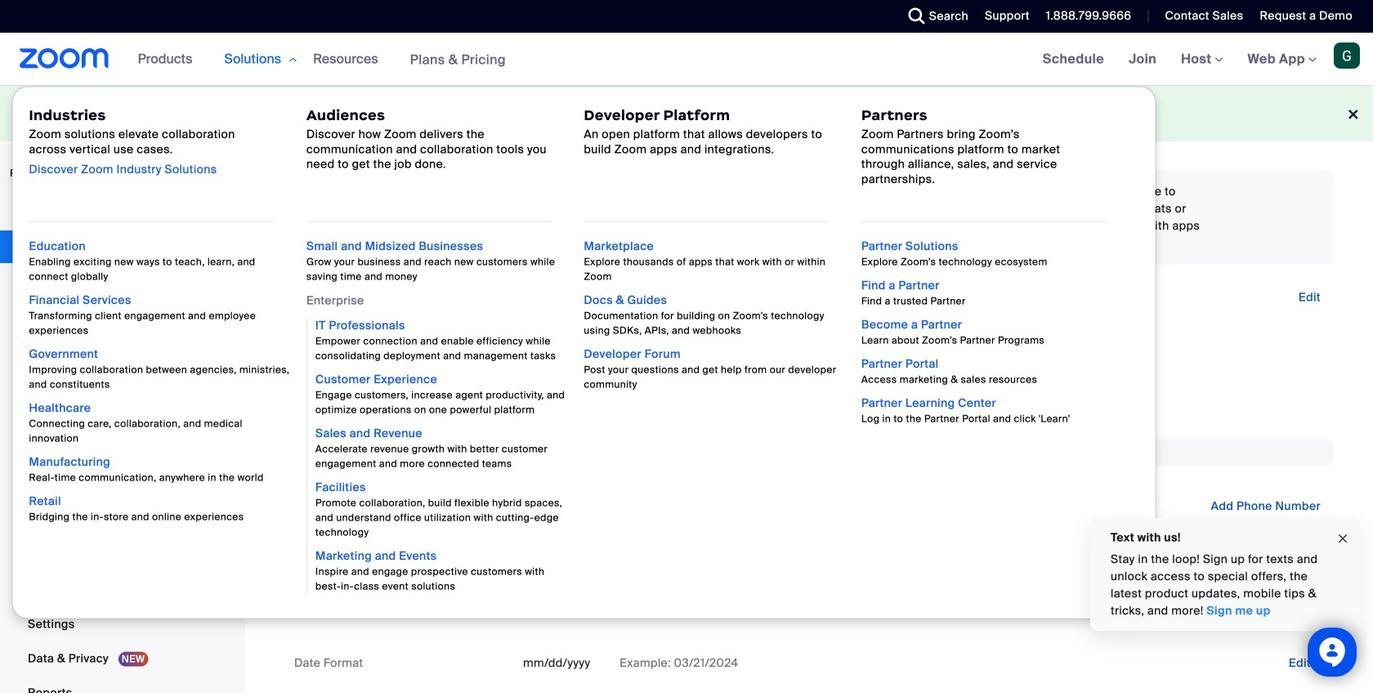 Task type: locate. For each thing, give the bounding box(es) containing it.
banner
[[0, 33, 1373, 619]]

zoom logo image
[[20, 48, 109, 69]]

meetings navigation
[[1030, 33, 1373, 86]]

footer
[[0, 85, 1373, 141]]



Task type: describe. For each thing, give the bounding box(es) containing it.
product information navigation
[[12, 33, 1156, 619]]

personal menu menu
[[0, 196, 240, 693]]

user photo image
[[285, 285, 388, 388]]

close image
[[1336, 530, 1350, 548]]

profile picture image
[[1334, 43, 1360, 69]]



Task type: vqa. For each thing, say whether or not it's contained in the screenshot.
footer
yes



